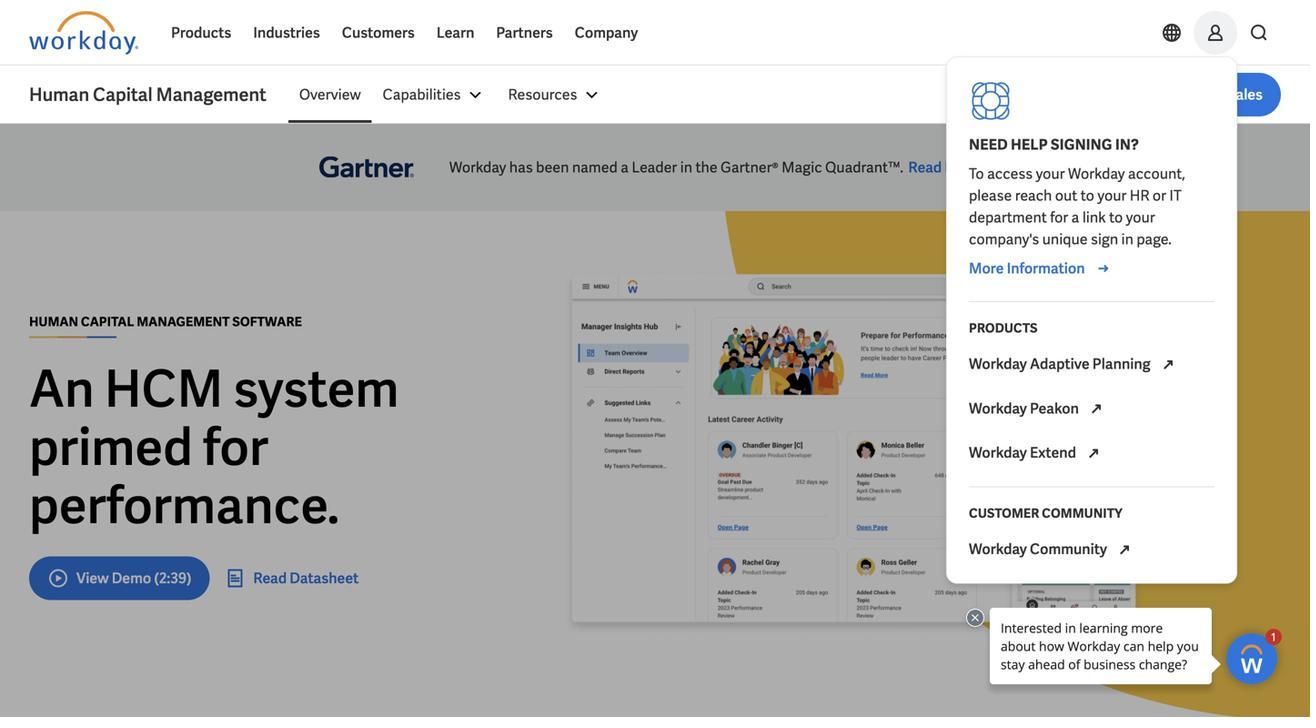 Task type: describe. For each thing, give the bounding box(es) containing it.
community for customer community
[[1042, 505, 1123, 522]]

learn
[[437, 23, 474, 42]]

workday peakon link
[[958, 387, 1226, 431]]

workday peakon
[[969, 399, 1082, 418]]

human for human capital management
[[29, 83, 89, 106]]

resources
[[508, 85, 577, 104]]

human capital management
[[29, 83, 267, 106]]

page.
[[1137, 230, 1172, 249]]

datasheet
[[290, 569, 359, 588]]

industries button
[[242, 11, 331, 55]]

leader
[[632, 158, 677, 177]]

magic
[[782, 158, 822, 177]]

more
[[969, 259, 1004, 278]]

2 vertical spatial your
[[1126, 208, 1155, 227]]

1 horizontal spatial read
[[909, 158, 942, 177]]

0 vertical spatial to
[[1081, 186, 1095, 205]]

planning
[[1093, 354, 1151, 374]]

to access your workday account, please reach out to your hr or it department for a link to your company's unique sign in page.
[[969, 164, 1187, 249]]

an
[[29, 356, 94, 422]]

help
[[1011, 135, 1048, 154]]

workday for has
[[449, 158, 506, 177]]

workday for adaptive
[[969, 354, 1027, 374]]

in?
[[1116, 135, 1139, 154]]

it
[[1170, 186, 1182, 205]]

management for human capital management software
[[137, 313, 230, 330]]

community for workday community
[[1030, 540, 1107, 559]]

sales
[[1227, 85, 1263, 104]]

(2:39)
[[154, 569, 191, 588]]

opens in a new tab image for workday adaptive planning
[[1157, 354, 1179, 376]]

workday for community
[[969, 540, 1027, 559]]

overview link
[[288, 73, 372, 116]]

company button
[[564, 11, 649, 55]]

demo
[[112, 569, 151, 588]]

customers button
[[331, 11, 426, 55]]

view demo (2:39)
[[76, 569, 191, 588]]

human capital management software
[[29, 313, 302, 330]]

in inside to access your workday account, please reach out to your hr or it department for a link to your company's unique sign in page.
[[1122, 230, 1134, 249]]

screenshot from workday's manager insights hub showing career activity of employees. image
[[563, 269, 1145, 645]]

gartner®
[[721, 158, 779, 177]]

contact sales link
[[1152, 73, 1281, 116]]

more information link
[[969, 258, 1114, 279]]

performance.
[[29, 472, 340, 539]]

link
[[1083, 208, 1106, 227]]

reach
[[1015, 186, 1052, 205]]

management for human capital management
[[156, 83, 267, 106]]

need help signing in?
[[969, 135, 1139, 154]]

workday community link
[[958, 527, 1226, 572]]

more information
[[969, 259, 1085, 278]]

primed
[[29, 414, 193, 480]]

1 horizontal spatial products
[[969, 320, 1038, 336]]

hr
[[1130, 186, 1150, 205]]

products button
[[160, 11, 242, 55]]

0 horizontal spatial read
[[253, 569, 287, 588]]

been
[[536, 158, 569, 177]]

workday adaptive planning
[[969, 354, 1154, 374]]

sign
[[1091, 230, 1118, 249]]

read datasheet
[[253, 569, 359, 588]]

information
[[1007, 259, 1085, 278]]

read datasheet link
[[224, 567, 359, 589]]

opens in a new tab image for workday community
[[1114, 539, 1136, 561]]

account,
[[1128, 164, 1186, 183]]

company's
[[969, 230, 1039, 249]]

to
[[969, 164, 984, 183]]

opens in a new tab image for workday peakon
[[1086, 398, 1108, 420]]

workday has been named a leader in the gartner® magic quadrant™. read report
[[449, 158, 990, 177]]

capabilities button
[[372, 73, 497, 116]]

system
[[233, 356, 399, 422]]

customer community
[[969, 505, 1123, 522]]

department
[[969, 208, 1047, 227]]

view demo (2:39) link
[[29, 556, 210, 600]]

view
[[76, 569, 109, 588]]



Task type: vqa. For each thing, say whether or not it's contained in the screenshot.
align
no



Task type: locate. For each thing, give the bounding box(es) containing it.
1 vertical spatial community
[[1030, 540, 1107, 559]]

workday inside to access your workday account, please reach out to your hr or it department for a link to your company's unique sign in page.
[[1068, 164, 1125, 183]]

capital for human capital management
[[93, 83, 153, 106]]

to
[[1081, 186, 1095, 205], [1109, 208, 1123, 227]]

opens in a new tab image inside workday community link
[[1114, 539, 1136, 561]]

a left link
[[1072, 208, 1080, 227]]

capital down go to the homepage image
[[93, 83, 153, 106]]

opens in a new tab image inside workday peakon link
[[1086, 398, 1108, 420]]

workday up workday extend
[[969, 399, 1027, 418]]

1 vertical spatial human
[[29, 313, 78, 330]]

1 horizontal spatial for
[[1050, 208, 1069, 227]]

human capital management link
[[29, 82, 288, 107]]

workday up workday peakon
[[969, 354, 1027, 374]]

0 vertical spatial human
[[29, 83, 89, 106]]

human for human capital management software
[[29, 313, 78, 330]]

to right link
[[1109, 208, 1123, 227]]

your up out
[[1036, 164, 1065, 183]]

0 vertical spatial community
[[1042, 505, 1123, 522]]

0 vertical spatial capital
[[93, 83, 153, 106]]

opens in a new tab image inside the workday adaptive planning link
[[1157, 354, 1179, 376]]

opens in a new tab image right peakon
[[1086, 398, 1108, 420]]

capital up an
[[81, 313, 134, 330]]

workday community
[[969, 540, 1110, 559]]

for inside an hcm system primed for performance.
[[203, 414, 268, 480]]

out
[[1055, 186, 1078, 205]]

1 vertical spatial in
[[1122, 230, 1134, 249]]

1 vertical spatial read
[[253, 569, 287, 588]]

products
[[171, 23, 231, 42], [969, 320, 1038, 336]]

in
[[680, 158, 693, 177], [1122, 230, 1134, 249]]

customers
[[342, 23, 415, 42]]

menu containing overview
[[288, 73, 614, 116]]

your left hr
[[1098, 186, 1127, 205]]

products inside dropdown button
[[171, 23, 231, 42]]

your down hr
[[1126, 208, 1155, 227]]

for
[[1050, 208, 1069, 227], [203, 414, 268, 480]]

or
[[1153, 186, 1167, 205]]

workday for peakon
[[969, 399, 1027, 418]]

menu
[[288, 73, 614, 116]]

products down more
[[969, 320, 1038, 336]]

1 horizontal spatial a
[[1072, 208, 1080, 227]]

list containing overview
[[288, 73, 1281, 116]]

partners
[[496, 23, 553, 42]]

workday adaptive planning link
[[958, 342, 1226, 387]]

peakon
[[1030, 399, 1079, 418]]

access
[[987, 164, 1033, 183]]

hcm
[[104, 356, 223, 422]]

resources button
[[497, 73, 614, 116]]

2 human from the top
[[29, 313, 78, 330]]

has
[[509, 158, 533, 177]]

human down go to the homepage image
[[29, 83, 89, 106]]

opens in a new tab image right planning
[[1157, 354, 1179, 376]]

contact
[[1170, 85, 1224, 104]]

0 vertical spatial for
[[1050, 208, 1069, 227]]

0 horizontal spatial to
[[1081, 186, 1095, 205]]

0 horizontal spatial products
[[171, 23, 231, 42]]

a inside to access your workday account, please reach out to your hr or it department for a link to your company's unique sign in page.
[[1072, 208, 1080, 227]]

management
[[156, 83, 267, 106], [137, 313, 230, 330]]

human up an
[[29, 313, 78, 330]]

quadrant™.
[[825, 158, 904, 177]]

capabilities
[[383, 85, 461, 104]]

1 vertical spatial management
[[137, 313, 230, 330]]

industries
[[253, 23, 320, 42]]

human
[[29, 83, 89, 106], [29, 313, 78, 330]]

workday extend
[[969, 443, 1079, 462]]

software
[[232, 313, 302, 330]]

workday down signing
[[1068, 164, 1125, 183]]

1 vertical spatial a
[[1072, 208, 1080, 227]]

community down customer community
[[1030, 540, 1107, 559]]

need
[[969, 135, 1008, 154]]

1 vertical spatial for
[[203, 414, 268, 480]]

go to the homepage image
[[29, 11, 138, 55]]

read left 'datasheet'
[[253, 569, 287, 588]]

read report link
[[903, 156, 996, 179]]

1 horizontal spatial in
[[1122, 230, 1134, 249]]

named
[[572, 158, 618, 177]]

0 vertical spatial a
[[621, 158, 629, 177]]

0 vertical spatial read
[[909, 158, 942, 177]]

opens in a new tab image right 'workday community'
[[1114, 539, 1136, 561]]

0 vertical spatial your
[[1036, 164, 1065, 183]]

0 vertical spatial management
[[156, 83, 267, 106]]

report
[[945, 158, 990, 177]]

the
[[696, 158, 718, 177]]

extend
[[1030, 443, 1076, 462]]

a
[[621, 158, 629, 177], [1072, 208, 1080, 227]]

learn button
[[426, 11, 485, 55]]

1 vertical spatial capital
[[81, 313, 134, 330]]

partners button
[[485, 11, 564, 55]]

an hcm system primed for performance.
[[29, 356, 399, 539]]

workday down 'customer'
[[969, 540, 1027, 559]]

workday left has
[[449, 158, 506, 177]]

community inside workday community link
[[1030, 540, 1107, 559]]

1 vertical spatial to
[[1109, 208, 1123, 227]]

a left the "leader"
[[621, 158, 629, 177]]

0 vertical spatial products
[[171, 23, 231, 42]]

read
[[909, 158, 942, 177], [253, 569, 287, 588]]

in left the
[[680, 158, 693, 177]]

workday extend link
[[958, 431, 1226, 476]]

1 vertical spatial products
[[969, 320, 1038, 336]]

for inside to access your workday account, please reach out to your hr or it department for a link to your company's unique sign in page.
[[1050, 208, 1069, 227]]

0 vertical spatial in
[[680, 158, 693, 177]]

your
[[1036, 164, 1065, 183], [1098, 186, 1127, 205], [1126, 208, 1155, 227]]

in right sign on the right of the page
[[1122, 230, 1134, 249]]

workday for extend
[[969, 443, 1027, 462]]

read left report
[[909, 158, 942, 177]]

workday
[[449, 158, 506, 177], [1068, 164, 1125, 183], [969, 354, 1027, 374], [969, 399, 1027, 418], [969, 443, 1027, 462], [969, 540, 1027, 559]]

please
[[969, 186, 1012, 205]]

customer
[[969, 505, 1040, 522]]

capital
[[93, 83, 153, 106], [81, 313, 134, 330]]

workday down workday peakon
[[969, 443, 1027, 462]]

1 vertical spatial your
[[1098, 186, 1127, 205]]

gartner logo image
[[298, 124, 435, 211]]

adaptive
[[1030, 354, 1090, 374]]

0 horizontal spatial for
[[203, 414, 268, 480]]

1 human from the top
[[29, 83, 89, 106]]

company
[[575, 23, 638, 42]]

community
[[1042, 505, 1123, 522], [1030, 540, 1107, 559]]

1 horizontal spatial to
[[1109, 208, 1123, 227]]

opens in a new tab image right extend
[[1083, 443, 1105, 465]]

list
[[288, 73, 1281, 116]]

management down products dropdown button
[[156, 83, 267, 106]]

capital for human capital management software
[[81, 313, 134, 330]]

signing
[[1051, 135, 1113, 154]]

0 horizontal spatial in
[[680, 158, 693, 177]]

community up workday community link
[[1042, 505, 1123, 522]]

workday inside "link"
[[969, 443, 1027, 462]]

opens in a new tab image inside workday extend "link"
[[1083, 443, 1105, 465]]

contact sales
[[1170, 85, 1263, 104]]

to right out
[[1081, 186, 1095, 205]]

products up human capital management link
[[171, 23, 231, 42]]

management up hcm
[[137, 313, 230, 330]]

opens in a new tab image for workday extend
[[1083, 443, 1105, 465]]

0 horizontal spatial a
[[621, 158, 629, 177]]

unique
[[1043, 230, 1088, 249]]

overview
[[299, 85, 361, 104]]

opens in a new tab image
[[1157, 354, 1179, 376], [1086, 398, 1108, 420], [1083, 443, 1105, 465], [1114, 539, 1136, 561]]



